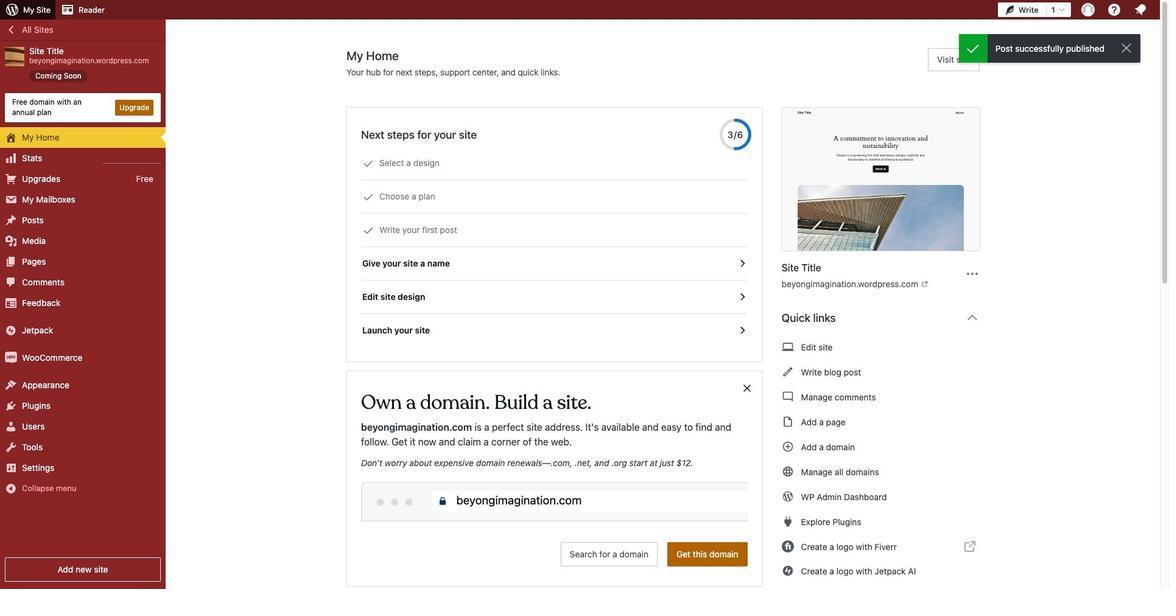 Task type: describe. For each thing, give the bounding box(es) containing it.
manage your notifications image
[[1133, 2, 1148, 17]]

launchpad checklist element
[[361, 147, 748, 347]]

1 task complete image from the top
[[363, 158, 374, 169]]

dismiss domain name promotion image
[[742, 381, 753, 396]]

more options for site site title image
[[965, 266, 980, 281]]

task enabled image
[[737, 258, 748, 269]]

highest hourly views 0 image
[[103, 156, 161, 164]]

insert_drive_file image
[[782, 415, 794, 429]]

edit image
[[782, 365, 794, 379]]

laptop image
[[782, 340, 794, 354]]

my profile image
[[1082, 3, 1095, 16]]



Task type: vqa. For each thing, say whether or not it's contained in the screenshot.
mode_comment icon
yes



Task type: locate. For each thing, give the bounding box(es) containing it.
2 img image from the top
[[5, 352, 17, 364]]

0 vertical spatial task enabled image
[[737, 292, 748, 303]]

task complete image
[[363, 158, 374, 169], [363, 192, 374, 203]]

1 img image from the top
[[5, 324, 17, 337]]

1 vertical spatial img image
[[5, 352, 17, 364]]

1 task enabled image from the top
[[737, 292, 748, 303]]

1 vertical spatial task complete image
[[363, 192, 374, 203]]

0 vertical spatial task complete image
[[363, 158, 374, 169]]

2 task enabled image from the top
[[737, 325, 748, 336]]

main content
[[347, 48, 990, 590]]

help image
[[1107, 2, 1122, 17]]

1 vertical spatial task enabled image
[[737, 325, 748, 336]]

task enabled image up the dismiss domain name promotion 'image' on the right bottom of page
[[737, 325, 748, 336]]

notice status
[[959, 34, 1141, 63]]

2 task complete image from the top
[[363, 192, 374, 203]]

dismiss image
[[1119, 41, 1134, 55]]

img image
[[5, 324, 17, 337], [5, 352, 17, 364]]

0 vertical spatial img image
[[5, 324, 17, 337]]

task complete image
[[363, 225, 374, 236]]

task enabled image
[[737, 292, 748, 303], [737, 325, 748, 336]]

mode_comment image
[[782, 390, 794, 404]]

task enabled image down task enabled icon
[[737, 292, 748, 303]]

progress bar
[[720, 119, 751, 150]]



